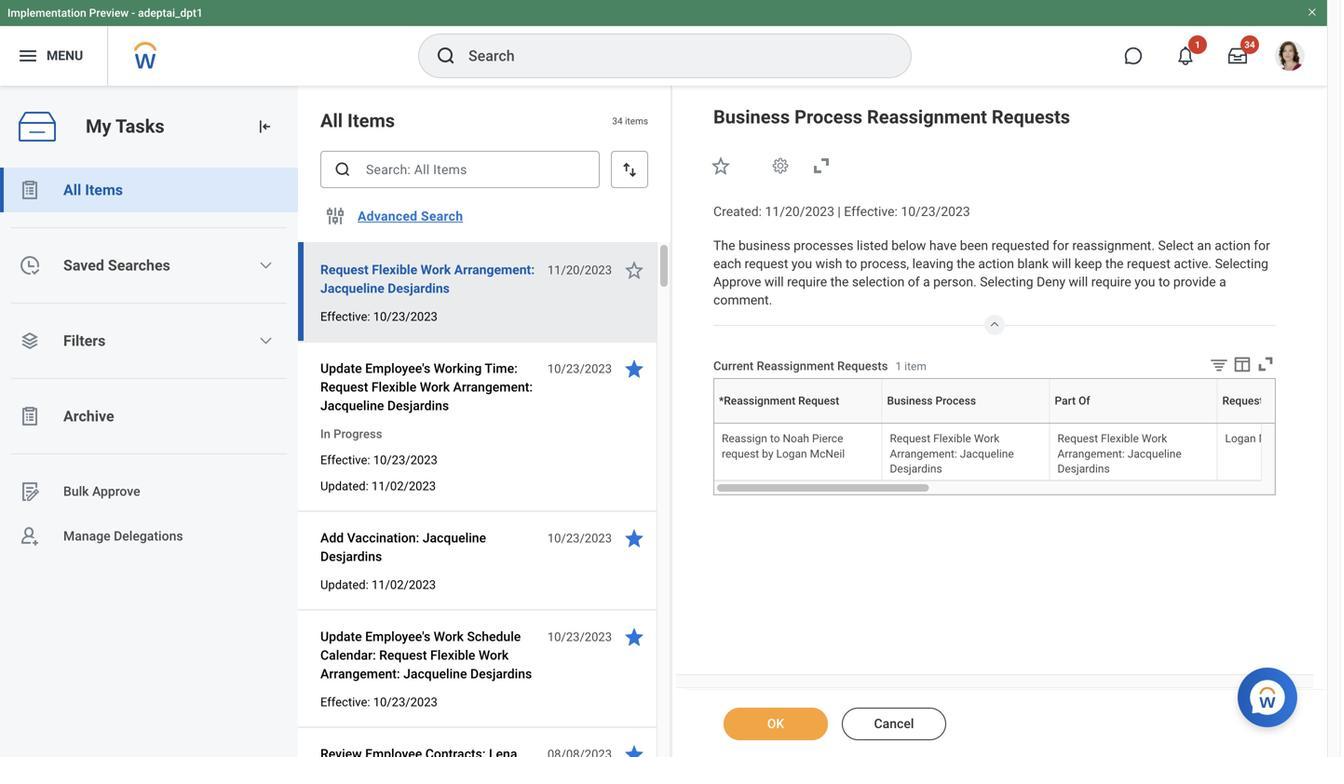 Task type: locate. For each thing, give the bounding box(es) containing it.
1 horizontal spatial 34
[[1245, 39, 1256, 50]]

desjardins down reassignment request business process part of
[[890, 463, 943, 476]]

arrangement: down calendar:
[[321, 667, 400, 682]]

1 horizontal spatial for
[[1255, 238, 1271, 253]]

will down keep
[[1069, 274, 1089, 290]]

clipboard image inside all items button
[[19, 179, 41, 201]]

requested
[[992, 238, 1050, 253]]

the down been at the top right of the page
[[957, 256, 976, 272]]

2 horizontal spatial business
[[962, 424, 966, 425]]

star image for request flexible work arrangement: jacqueline desjardins
[[623, 259, 646, 281]]

11/02/2023
[[372, 479, 436, 493], [372, 578, 436, 592]]

clipboard image up clock check icon
[[19, 179, 41, 201]]

employee's left working
[[365, 361, 431, 376]]

work inside the update employee's working time: request flexible work arrangement: jacqueline desjardins
[[420, 380, 450, 395]]

item list element
[[298, 86, 673, 758]]

approve
[[714, 274, 762, 290], [92, 484, 140, 500]]

1 vertical spatial all
[[63, 181, 81, 199]]

request flexible work arrangement: jacqueline desjardins down reassignment request business process part of
[[890, 433, 1015, 476]]

row element containing *
[[715, 379, 1342, 424]]

effective: 10/23/2023 down request flexible work arrangement: jacqueline desjardins button in the left top of the page
[[321, 310, 438, 324]]

11/02/2023 down add vaccination: jacqueline desjardins
[[372, 578, 436, 592]]

person.
[[934, 274, 977, 290]]

row element up business process button
[[715, 379, 1342, 424]]

1 horizontal spatial require
[[1092, 274, 1132, 290]]

rename image
[[19, 481, 41, 503]]

0 horizontal spatial logan
[[777, 448, 808, 461]]

clock check image
[[19, 254, 41, 277]]

34 for 34
[[1245, 39, 1256, 50]]

1 right notifications large image
[[1196, 39, 1201, 50]]

0 vertical spatial star image
[[623, 259, 646, 281]]

fullscreen image
[[811, 155, 833, 177], [1256, 354, 1277, 375]]

business up gear image
[[714, 106, 790, 128]]

in progress
[[321, 427, 382, 441]]

0 vertical spatial items
[[348, 110, 395, 132]]

update up in progress
[[321, 361, 362, 376]]

update employee's work schedule calendar: request flexible work arrangement: jacqueline desjardins button
[[321, 626, 538, 686]]

2 row element from the top
[[715, 425, 1342, 481]]

1 for from the left
[[1053, 238, 1070, 253]]

update employee's work schedule calendar: request flexible work arrangement: jacqueline desjardins
[[321, 630, 532, 682]]

2 horizontal spatial to
[[1159, 274, 1171, 290]]

1
[[1196, 39, 1201, 50], [896, 360, 902, 373]]

star image
[[710, 155, 732, 177], [623, 358, 646, 380], [623, 626, 646, 649]]

0 horizontal spatial for
[[1053, 238, 1070, 253]]

clipboard image
[[19, 179, 41, 201], [19, 405, 41, 428]]

star image for add vaccination: jacqueline desjardins
[[623, 527, 646, 550]]

0 horizontal spatial approve
[[92, 484, 140, 500]]

request inside reassign to noah pierce request by logan mcneil
[[722, 448, 760, 461]]

0 horizontal spatial requests
[[838, 359, 889, 373]]

1 left item
[[896, 360, 902, 373]]

1 horizontal spatial items
[[348, 110, 395, 132]]

logan down the noah
[[777, 448, 808, 461]]

business down item
[[888, 395, 933, 408]]

effective: 10/23/2023 for employee's
[[321, 696, 438, 710]]

updated: 11/02/2023 down add vaccination: jacqueline desjardins
[[321, 578, 436, 592]]

request
[[745, 256, 789, 272], [1128, 256, 1171, 272], [722, 448, 760, 461]]

request flexible work arrangement: jacqueline desjardins element
[[890, 429, 1015, 476], [1058, 429, 1182, 476]]

1 vertical spatial 1
[[896, 360, 902, 373]]

34 items
[[613, 115, 649, 127]]

desjardins inside update employee's work schedule calendar: request flexible work arrangement: jacqueline desjardins
[[471, 667, 532, 682]]

reassign to noah pierce request by logan mcneil element
[[722, 429, 845, 461]]

all
[[321, 110, 343, 132], [63, 181, 81, 199]]

request inside update employee's work schedule calendar: request flexible work arrangement: jacqueline desjardins
[[379, 648, 427, 664]]

process
[[795, 106, 863, 128], [936, 395, 977, 408], [966, 424, 970, 425]]

1 vertical spatial of
[[1134, 424, 1135, 425]]

1 horizontal spatial search image
[[435, 45, 458, 67]]

all items inside item list 'element'
[[321, 110, 395, 132]]

calendar:
[[321, 648, 376, 664]]

fullscreen image right click to view/edit grid preferences icon
[[1256, 354, 1277, 375]]

2 vertical spatial to
[[771, 433, 781, 446]]

2 11/02/2023 from the top
[[372, 578, 436, 592]]

you down reassignment.
[[1135, 274, 1156, 290]]

1 inside button
[[1196, 39, 1201, 50]]

advanced
[[358, 209, 418, 224]]

1 vertical spatial you
[[1135, 274, 1156, 290]]

2 vertical spatial star image
[[623, 626, 646, 649]]

effective: 10/23/2023 down calendar:
[[321, 696, 438, 710]]

effective: 10/23/2023
[[321, 310, 438, 324], [321, 453, 438, 467], [321, 696, 438, 710]]

1 horizontal spatial all
[[321, 110, 343, 132]]

advanced search button
[[350, 198, 471, 235]]

Search: All Items text field
[[321, 151, 600, 188]]

arrangement: inside the update employee's working time: request flexible work arrangement: jacqueline desjardins
[[453, 380, 533, 395]]

row element
[[715, 379, 1342, 424], [715, 425, 1342, 481]]

3 effective: 10/23/2023 from the top
[[321, 696, 438, 710]]

part
[[1055, 395, 1076, 408], [1132, 424, 1134, 425]]

list
[[0, 168, 298, 559]]

34 inside button
[[1245, 39, 1256, 50]]

progress
[[334, 427, 382, 441]]

requests
[[992, 106, 1071, 128], [838, 359, 889, 373]]

row element down business process button
[[715, 425, 1342, 481]]

|
[[838, 204, 841, 219]]

updated: down add
[[321, 578, 369, 592]]

a
[[924, 274, 931, 290], [1220, 274, 1227, 290]]

1 vertical spatial effective: 10/23/2023
[[321, 453, 438, 467]]

1 horizontal spatial 1
[[1196, 39, 1201, 50]]

2 require from the left
[[1092, 274, 1132, 290]]

request down "reassign"
[[722, 448, 760, 461]]

manage delegations
[[63, 529, 183, 544]]

logan mcneil element
[[1226, 429, 1295, 446]]

1 horizontal spatial logan
[[1226, 433, 1257, 446]]

action
[[1215, 238, 1251, 253], [979, 256, 1015, 272]]

employee's inside the update employee's working time: request flexible work arrangement: jacqueline desjardins
[[365, 361, 431, 376]]

1 horizontal spatial 11/20/2023
[[766, 204, 835, 219]]

0 vertical spatial mcneil
[[1260, 433, 1295, 446]]

inbox large image
[[1229, 47, 1248, 65]]

mcneil down the by at the bottom of the page
[[1260, 433, 1295, 446]]

clipboard image for archive
[[19, 405, 41, 428]]

items
[[348, 110, 395, 132], [85, 181, 123, 199]]

jacqueline right vaccination:
[[423, 531, 487, 546]]

1 vertical spatial employee's
[[365, 630, 431, 645]]

request flexible work arrangement: jacqueline desjardins down search
[[321, 262, 535, 296]]

1 vertical spatial approve
[[92, 484, 140, 500]]

desjardins down working
[[388, 398, 449, 414]]

0 vertical spatial process
[[795, 106, 863, 128]]

1 clipboard image from the top
[[19, 179, 41, 201]]

0 vertical spatial updated:
[[321, 479, 369, 493]]

for up the deny
[[1053, 238, 1070, 253]]

0 horizontal spatial of
[[1079, 395, 1091, 408]]

item
[[905, 360, 927, 373]]

transformation import image
[[255, 117, 274, 136]]

34 left profile logan mcneil icon
[[1245, 39, 1256, 50]]

1 horizontal spatial of
[[1134, 424, 1135, 425]]

2 star image from the top
[[623, 527, 646, 550]]

request up in progress
[[321, 380, 368, 395]]

2 employee's from the top
[[365, 630, 431, 645]]

business for business process
[[888, 395, 933, 408]]

you left wish
[[792, 256, 813, 272]]

business process reassignment requests
[[714, 106, 1071, 128]]

1 vertical spatial action
[[979, 256, 1015, 272]]

a right of at the right top of the page
[[924, 274, 931, 290]]

request up reassignment request button at the right bottom of page
[[799, 395, 840, 408]]

0 vertical spatial business
[[714, 106, 790, 128]]

1 vertical spatial row element
[[715, 425, 1342, 481]]

1 update from the top
[[321, 361, 362, 376]]

request
[[321, 262, 369, 278], [321, 380, 368, 395], [799, 395, 840, 408], [799, 424, 803, 425], [890, 433, 931, 446], [1058, 433, 1099, 446], [379, 648, 427, 664]]

of
[[908, 274, 920, 290]]

mcneil down pierce
[[810, 448, 845, 461]]

0 vertical spatial 11/02/2023
[[372, 479, 436, 493]]

update for update employee's work schedule calendar: request flexible work arrangement: jacqueline desjardins
[[321, 630, 362, 645]]

0 vertical spatial 1
[[1196, 39, 1201, 50]]

34 for 34 items
[[613, 115, 623, 127]]

to right wish
[[846, 256, 858, 272]]

all inside item list 'element'
[[321, 110, 343, 132]]

effective: right |
[[845, 204, 898, 219]]

row element containing reassign to noah pierce request by logan mcneil
[[715, 425, 1342, 481]]

part of
[[1055, 395, 1091, 408]]

flexible down schedule
[[431, 648, 476, 664]]

11/02/2023 up vaccination:
[[372, 479, 436, 493]]

0 horizontal spatial all items
[[63, 181, 123, 199]]

profile logan mcneil image
[[1276, 41, 1306, 75]]

0 vertical spatial part
[[1055, 395, 1076, 408]]

0 vertical spatial approve
[[714, 274, 762, 290]]

all items button
[[0, 168, 298, 212]]

1 vertical spatial selecting
[[981, 274, 1034, 290]]

manage
[[63, 529, 111, 544]]

request right calendar:
[[379, 648, 427, 664]]

clipboard image inside archive button
[[19, 405, 41, 428]]

0 vertical spatial 11/20/2023
[[766, 204, 835, 219]]

1 vertical spatial fullscreen image
[[1256, 354, 1277, 375]]

arrangement: down time:
[[453, 380, 533, 395]]

2 vertical spatial effective: 10/23/2023
[[321, 696, 438, 710]]

star image for update employee's work schedule calendar: request flexible work arrangement: jacqueline desjardins
[[623, 626, 646, 649]]

34 inside item list 'element'
[[613, 115, 623, 127]]

2 updated: 11/02/2023 from the top
[[321, 578, 436, 592]]

jacqueline inside update employee's work schedule calendar: request flexible work arrangement: jacqueline desjardins
[[404, 667, 467, 682]]

1 horizontal spatial a
[[1220, 274, 1227, 290]]

you
[[792, 256, 813, 272], [1135, 274, 1156, 290]]

to
[[846, 256, 858, 272], [1159, 274, 1171, 290], [771, 433, 781, 446]]

require down wish
[[788, 274, 828, 290]]

pierce
[[813, 433, 844, 446]]

0 horizontal spatial all
[[63, 181, 81, 199]]

1 vertical spatial logan
[[777, 448, 808, 461]]

preview
[[89, 7, 129, 20]]

request flexible work arrangement: jacqueline desjardins element down part of "button"
[[1058, 429, 1182, 476]]

reassignment request business process part of
[[793, 424, 1135, 425]]

update up calendar:
[[321, 630, 362, 645]]

2 clipboard image from the top
[[19, 405, 41, 428]]

all inside button
[[63, 181, 81, 199]]

0 vertical spatial selecting
[[1216, 256, 1269, 272]]

star image
[[623, 259, 646, 281], [623, 527, 646, 550], [623, 744, 646, 758]]

updated: 11/02/2023 up vaccination:
[[321, 479, 436, 493]]

all items
[[321, 110, 395, 132], [63, 181, 123, 199]]

0 vertical spatial you
[[792, 256, 813, 272]]

list containing all items
[[0, 168, 298, 559]]

1 effective: 10/23/2023 from the top
[[321, 310, 438, 324]]

1 vertical spatial to
[[1159, 274, 1171, 290]]

0 horizontal spatial to
[[771, 433, 781, 446]]

0 horizontal spatial 1
[[896, 360, 902, 373]]

approve right 'bulk'
[[92, 484, 140, 500]]

1 vertical spatial star image
[[623, 358, 646, 380]]

selecting
[[1216, 256, 1269, 272], [981, 274, 1034, 290]]

business down business process
[[962, 424, 966, 425]]

1 vertical spatial 34
[[613, 115, 623, 127]]

items inside button
[[85, 181, 123, 199]]

search image
[[435, 45, 458, 67], [334, 160, 352, 179]]

34
[[1245, 39, 1256, 50], [613, 115, 623, 127]]

update
[[321, 361, 362, 376], [321, 630, 362, 645]]

desjardins inside the update employee's working time: request flexible work arrangement: jacqueline desjardins
[[388, 398, 449, 414]]

action right an
[[1215, 238, 1251, 253]]

desjardins down schedule
[[471, 667, 532, 682]]

jacqueline down configure icon
[[321, 281, 385, 296]]

the down reassignment.
[[1106, 256, 1124, 272]]

to up by
[[771, 433, 781, 446]]

require down keep
[[1092, 274, 1132, 290]]

2 vertical spatial process
[[966, 424, 970, 425]]

2 vertical spatial star image
[[623, 744, 646, 758]]

desjardins
[[388, 281, 450, 296], [388, 398, 449, 414], [890, 463, 943, 476], [1058, 463, 1111, 476], [321, 549, 382, 565], [471, 667, 532, 682]]

1 vertical spatial update
[[321, 630, 362, 645]]

logan down the 'requested'
[[1226, 433, 1257, 446]]

0 horizontal spatial a
[[924, 274, 931, 290]]

vaccination:
[[347, 531, 420, 546]]

1 horizontal spatial mcneil
[[1260, 433, 1295, 446]]

1 horizontal spatial action
[[1215, 238, 1251, 253]]

action down been at the top right of the page
[[979, 256, 1015, 272]]

1 vertical spatial items
[[85, 181, 123, 199]]

update for update employee's working time: request flexible work arrangement: jacqueline desjardins
[[321, 361, 362, 376]]

bulk approve link
[[0, 470, 298, 514]]

jacqueline down schedule
[[404, 667, 467, 682]]

1 vertical spatial 11/02/2023
[[372, 578, 436, 592]]

0 horizontal spatial 34
[[613, 115, 623, 127]]

1 request flexible work arrangement: jacqueline desjardins element from the left
[[890, 429, 1015, 476]]

0 horizontal spatial request flexible work arrangement: jacqueline desjardins
[[321, 262, 535, 296]]

0 vertical spatial all
[[321, 110, 343, 132]]

to left provide
[[1159, 274, 1171, 290]]

sort image
[[621, 160, 639, 179]]

34 button
[[1218, 35, 1260, 76]]

clipboard image left "archive" at the left bottom of the page
[[19, 405, 41, 428]]

1 updated: from the top
[[321, 479, 369, 493]]

0 vertical spatial action
[[1215, 238, 1251, 253]]

selecting right active.
[[1216, 256, 1269, 272]]

the down wish
[[831, 274, 849, 290]]

34 left items
[[613, 115, 623, 127]]

business
[[714, 106, 790, 128], [888, 395, 933, 408], [962, 424, 966, 425]]

1 horizontal spatial selecting
[[1216, 256, 1269, 272]]

0 vertical spatial row element
[[715, 379, 1342, 424]]

request flexible work arrangement: jacqueline desjardins element down reassignment request business process part of
[[890, 429, 1015, 476]]

0 vertical spatial effective: 10/23/2023
[[321, 310, 438, 324]]

for right an
[[1255, 238, 1271, 253]]

update inside update employee's work schedule calendar: request flexible work arrangement: jacqueline desjardins
[[321, 630, 362, 645]]

menu banner
[[0, 0, 1328, 86]]

0 vertical spatial updated: 11/02/2023
[[321, 479, 436, 493]]

update inside the update employee's working time: request flexible work arrangement: jacqueline desjardins
[[321, 361, 362, 376]]

selecting down blank
[[981, 274, 1034, 290]]

11/20/2023
[[766, 204, 835, 219], [548, 263, 612, 277]]

0 vertical spatial all items
[[321, 110, 395, 132]]

1 star image from the top
[[623, 259, 646, 281]]

add vaccination: jacqueline desjardins button
[[321, 527, 538, 568]]

updated: down in progress
[[321, 479, 369, 493]]

0 vertical spatial clipboard image
[[19, 179, 41, 201]]

1 vertical spatial updated:
[[321, 578, 369, 592]]

1 vertical spatial process
[[936, 395, 977, 408]]

1 vertical spatial updated: 11/02/2023
[[321, 578, 436, 592]]

jacqueline
[[321, 281, 385, 296], [321, 398, 384, 414], [961, 448, 1015, 461], [1128, 448, 1182, 461], [423, 531, 487, 546], [404, 667, 467, 682]]

1 vertical spatial part
[[1132, 424, 1134, 425]]

toolbar
[[1196, 354, 1277, 379]]

created: 11/20/2023 | effective: 10/23/2023
[[714, 204, 971, 219]]

logan
[[1226, 433, 1257, 446], [777, 448, 808, 461]]

0 horizontal spatial items
[[85, 181, 123, 199]]

0 vertical spatial of
[[1079, 395, 1091, 408]]

searches
[[108, 257, 170, 274]]

tasks
[[116, 116, 165, 138]]

*
[[719, 395, 724, 408]]

a right provide
[[1220, 274, 1227, 290]]

part of button
[[1132, 424, 1136, 425]]

10/23/2023
[[901, 204, 971, 219], [373, 310, 438, 324], [548, 362, 612, 376], [373, 453, 438, 467], [548, 532, 612, 546], [548, 630, 612, 644], [373, 696, 438, 710]]

1 horizontal spatial to
[[846, 256, 858, 272]]

mcneil
[[1260, 433, 1295, 446], [810, 448, 845, 461]]

chevron down image
[[258, 334, 273, 349]]

process for business process reassignment requests
[[795, 106, 863, 128]]

my
[[86, 116, 111, 138]]

all up saved
[[63, 181, 81, 199]]

request flexible work arrangement: jacqueline desjardins down part of "button"
[[1058, 433, 1182, 476]]

approve up comment.
[[714, 274, 762, 290]]

effective:
[[845, 204, 898, 219], [321, 310, 370, 324], [321, 453, 370, 467], [321, 696, 370, 710]]

1 vertical spatial clipboard image
[[19, 405, 41, 428]]

saved searches
[[63, 257, 170, 274]]

2 update from the top
[[321, 630, 362, 645]]

bulk approve
[[63, 484, 140, 500]]

desjardins down advanced search button
[[388, 281, 450, 296]]

desjardins down add
[[321, 549, 382, 565]]

flexible up progress at the bottom of page
[[372, 380, 417, 395]]

all right transformation import image
[[321, 110, 343, 132]]

0 vertical spatial requests
[[992, 106, 1071, 128]]

jacqueline up in progress
[[321, 398, 384, 414]]

employee's for request
[[365, 630, 431, 645]]

to inside reassign to noah pierce request by logan mcneil
[[771, 433, 781, 446]]

logan inside logan mcneil element
[[1226, 433, 1257, 446]]

1 vertical spatial star image
[[623, 527, 646, 550]]

1 row element from the top
[[715, 379, 1342, 424]]

0 horizontal spatial 11/20/2023
[[548, 263, 612, 277]]

1 employee's from the top
[[365, 361, 431, 376]]

request down business process
[[890, 433, 931, 446]]

of
[[1079, 395, 1091, 408], [1134, 424, 1135, 425]]

column header
[[1218, 424, 1342, 425]]

1 vertical spatial 11/20/2023
[[548, 263, 612, 277]]

employee's up calendar:
[[365, 630, 431, 645]]

1 horizontal spatial request flexible work arrangement: jacqueline desjardins element
[[1058, 429, 1182, 476]]

1 horizontal spatial approve
[[714, 274, 762, 290]]

fullscreen image right gear image
[[811, 155, 833, 177]]

add
[[321, 531, 344, 546]]

1 horizontal spatial you
[[1135, 274, 1156, 290]]

click to view/edit grid preferences image
[[1233, 354, 1253, 375]]

employee's inside update employee's work schedule calendar: request flexible work arrangement: jacqueline desjardins
[[365, 630, 431, 645]]

require
[[788, 274, 828, 290], [1092, 274, 1132, 290]]

effective: 10/23/2023 down progress at the bottom of page
[[321, 453, 438, 467]]

1 horizontal spatial all items
[[321, 110, 395, 132]]

updated:
[[321, 479, 369, 493], [321, 578, 369, 592]]

reassign
[[722, 433, 768, 446]]

0 vertical spatial 34
[[1245, 39, 1256, 50]]



Task type: describe. For each thing, give the bounding box(es) containing it.
bulk
[[63, 484, 89, 500]]

0 vertical spatial fullscreen image
[[811, 155, 833, 177]]

will up comment.
[[765, 274, 784, 290]]

below
[[892, 238, 927, 253]]

employee's for flexible
[[365, 361, 431, 376]]

2 vertical spatial business
[[962, 424, 966, 425]]

logan inside reassign to noah pierce request by logan mcneil
[[777, 448, 808, 461]]

select
[[1159, 238, 1195, 253]]

reassignment inside row element
[[724, 395, 796, 408]]

desjardins inside add vaccination: jacqueline desjardins
[[321, 549, 382, 565]]

effective: down calendar:
[[321, 696, 370, 710]]

justify image
[[17, 45, 39, 67]]

1 horizontal spatial requests
[[992, 106, 1071, 128]]

2 a from the left
[[1220, 274, 1227, 290]]

1 11/02/2023 from the top
[[372, 479, 436, 493]]

request down configure icon
[[321, 262, 369, 278]]

jacqueline down business process button
[[961, 448, 1015, 461]]

request flexible work arrangement: jacqueline desjardins button
[[321, 259, 538, 300]]

created:
[[714, 204, 762, 219]]

3 star image from the top
[[623, 744, 646, 758]]

my tasks element
[[0, 86, 298, 758]]

filters button
[[0, 319, 298, 363]]

request inside the update employee's working time: request flexible work arrangement: jacqueline desjardins
[[321, 380, 368, 395]]

been
[[961, 238, 989, 253]]

update employee's working time: request flexible work arrangement: jacqueline desjardins
[[321, 361, 533, 414]]

business for business process reassignment requests
[[714, 106, 790, 128]]

0 vertical spatial star image
[[710, 155, 732, 177]]

star image for update employee's working time: request flexible work arrangement: jacqueline desjardins
[[623, 358, 646, 380]]

deny
[[1037, 274, 1066, 290]]

wish
[[816, 256, 843, 272]]

request down part of
[[1058, 433, 1099, 446]]

logan mcneil
[[1226, 433, 1295, 446]]

user plus image
[[19, 526, 41, 548]]

2 for from the left
[[1255, 238, 1271, 253]]

0 horizontal spatial part
[[1055, 395, 1076, 408]]

arrangement: down search
[[454, 262, 535, 278]]

listed
[[857, 238, 889, 253]]

clipboard image for all items
[[19, 179, 41, 201]]

mcneil inside reassign to noah pierce request by logan mcneil
[[810, 448, 845, 461]]

active.
[[1175, 256, 1213, 272]]

flexible down advanced
[[372, 262, 418, 278]]

the
[[714, 238, 736, 253]]

requested
[[1223, 395, 1276, 408]]

configure image
[[324, 205, 347, 227]]

-
[[132, 7, 135, 20]]

11/20/2023 inside item list 'element'
[[548, 263, 612, 277]]

by
[[1279, 395, 1292, 408]]

effective: down request flexible work arrangement: jacqueline desjardins button in the left top of the page
[[321, 310, 370, 324]]

delegations
[[114, 529, 183, 544]]

1 require from the left
[[788, 274, 828, 290]]

manage delegations link
[[0, 514, 298, 559]]

flexible inside the update employee's working time: request flexible work arrangement: jacqueline desjardins
[[372, 380, 417, 395]]

have
[[930, 238, 957, 253]]

2 request flexible work arrangement: jacqueline desjardins element from the left
[[1058, 429, 1182, 476]]

request up the noah
[[799, 424, 803, 425]]

schedule
[[467, 630, 521, 645]]

approve inside my tasks element
[[92, 484, 140, 500]]

arrangement: down part of
[[1058, 448, 1126, 461]]

add vaccination: jacqueline desjardins
[[321, 531, 487, 565]]

0 horizontal spatial the
[[831, 274, 849, 290]]

current
[[714, 359, 754, 373]]

approve inside 'the business processes listed below have been requested for reassignment. select an action for each request you wish to process, leaving the action blank will keep the request active. selecting approve will require the selection of a person. selecting deny will require you to provide a comment.'
[[714, 274, 762, 290]]

0 horizontal spatial selecting
[[981, 274, 1034, 290]]

blank
[[1018, 256, 1049, 272]]

2 horizontal spatial request flexible work arrangement: jacqueline desjardins
[[1058, 433, 1182, 476]]

chevron up image
[[984, 315, 1006, 330]]

1 button
[[1166, 35, 1208, 76]]

process for business process
[[936, 395, 977, 408]]

noah
[[783, 433, 810, 446]]

1 vertical spatial search image
[[334, 160, 352, 179]]

cancel button
[[842, 708, 947, 741]]

will up the deny
[[1053, 256, 1072, 272]]

* reassignment request
[[719, 395, 840, 408]]

menu button
[[0, 26, 107, 86]]

items inside item list 'element'
[[348, 110, 395, 132]]

business process
[[888, 395, 977, 408]]

select to filter grid data image
[[1210, 355, 1230, 375]]

keep
[[1075, 256, 1103, 272]]

desjardins down part of
[[1058, 463, 1111, 476]]

comment.
[[714, 293, 773, 308]]

business
[[739, 238, 791, 253]]

0 vertical spatial search image
[[435, 45, 458, 67]]

adeptai_dpt1
[[138, 7, 203, 20]]

implementation
[[7, 7, 86, 20]]

advanced search
[[358, 209, 463, 224]]

request down the "business"
[[745, 256, 789, 272]]

leaving
[[913, 256, 954, 272]]

reassignment request button
[[793, 424, 804, 425]]

reassignment.
[[1073, 238, 1156, 253]]

implementation preview -   adeptai_dpt1
[[7, 7, 203, 20]]

all items inside button
[[63, 181, 123, 199]]

search
[[421, 209, 463, 224]]

effective: 10/23/2023 for flexible
[[321, 310, 438, 324]]

1 updated: 11/02/2023 from the top
[[321, 479, 436, 493]]

processes
[[794, 238, 854, 253]]

reassign to noah pierce request by logan mcneil
[[722, 433, 845, 461]]

request flexible work arrangement: jacqueline desjardins inside button
[[321, 262, 535, 296]]

1 horizontal spatial request flexible work arrangement: jacqueline desjardins
[[890, 433, 1015, 476]]

jacqueline inside the update employee's working time: request flexible work arrangement: jacqueline desjardins
[[321, 398, 384, 414]]

ok button
[[724, 708, 828, 741]]

1 horizontal spatial the
[[957, 256, 976, 272]]

provide
[[1174, 274, 1217, 290]]

effective: down in progress
[[321, 453, 370, 467]]

2 horizontal spatial the
[[1106, 256, 1124, 272]]

0 vertical spatial to
[[846, 256, 858, 272]]

my tasks
[[86, 116, 165, 138]]

2 updated: from the top
[[321, 578, 369, 592]]

Search Workday  search field
[[469, 35, 873, 76]]

filters
[[63, 332, 106, 350]]

arrangement: inside update employee's work schedule calendar: request flexible work arrangement: jacqueline desjardins
[[321, 667, 400, 682]]

request down 'select'
[[1128, 256, 1171, 272]]

1 a from the left
[[924, 274, 931, 290]]

working
[[434, 361, 482, 376]]

business process button
[[962, 424, 971, 425]]

flexible inside update employee's work schedule calendar: request flexible work arrangement: jacqueline desjardins
[[431, 648, 476, 664]]

saved searches button
[[0, 243, 298, 288]]

in
[[321, 427, 331, 441]]

gear image
[[772, 157, 790, 175]]

each
[[714, 256, 742, 272]]

jacqueline inside add vaccination: jacqueline desjardins
[[423, 531, 487, 546]]

1 inside current reassignment requests 1 item
[[896, 360, 902, 373]]

0 horizontal spatial action
[[979, 256, 1015, 272]]

selection
[[853, 274, 905, 290]]

close environment banner image
[[1307, 7, 1319, 18]]

items
[[625, 115, 649, 127]]

2 effective: 10/23/2023 from the top
[[321, 453, 438, 467]]

archive
[[63, 408, 114, 425]]

an
[[1198, 238, 1212, 253]]

arrangement: down reassignment request business process part of
[[890, 448, 958, 461]]

cancel
[[875, 717, 915, 732]]

menu
[[47, 48, 83, 63]]

chevron down image
[[258, 258, 273, 273]]

flexible down reassignment request business process part of
[[934, 433, 972, 446]]

update employee's working time: request flexible work arrangement: jacqueline desjardins button
[[321, 358, 538, 417]]

by
[[762, 448, 774, 461]]

the business processes listed below have been requested for reassignment. select an action for each request you wish to process, leaving the action blank will keep the request active. selecting approve will require the selection of a person. selecting deny will require you to provide a comment.
[[714, 238, 1274, 308]]

flexible down part of "button"
[[1102, 433, 1140, 446]]

perspective image
[[19, 330, 41, 352]]

saved
[[63, 257, 104, 274]]

of inside row element
[[1079, 395, 1091, 408]]

ok
[[768, 717, 785, 732]]

time:
[[485, 361, 518, 376]]

process,
[[861, 256, 910, 272]]

notifications large image
[[1177, 47, 1196, 65]]

jacqueline down part of "button"
[[1128, 448, 1182, 461]]

1 horizontal spatial part
[[1132, 424, 1134, 425]]

requested by
[[1223, 395, 1292, 408]]

current reassignment requests 1 item
[[714, 359, 927, 373]]



Task type: vqa. For each thing, say whether or not it's contained in the screenshot.
'PLANNING'
no



